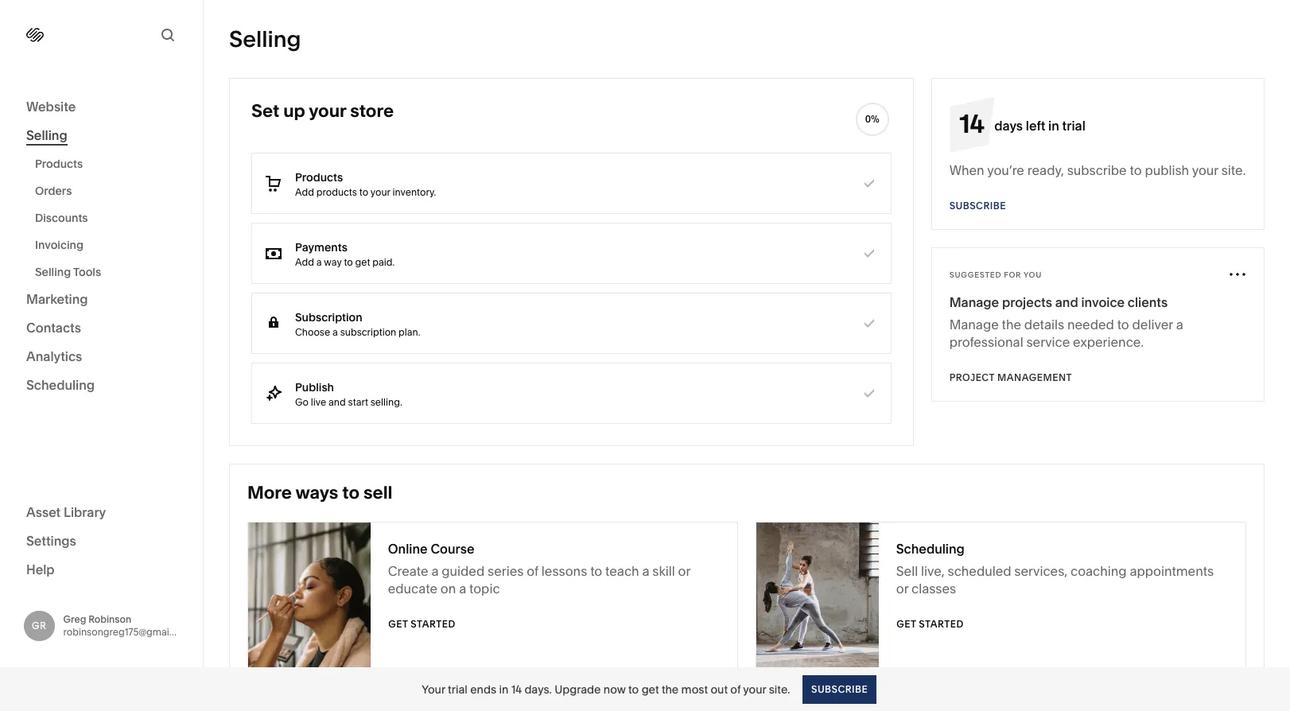 Task type: locate. For each thing, give the bounding box(es) containing it.
series
[[488, 563, 524, 579]]

0 horizontal spatial scheduling
[[26, 377, 95, 393]]

or down sell
[[896, 581, 908, 597]]

your left inventory.
[[370, 186, 390, 198]]

products up orders
[[35, 157, 83, 171]]

1 get started button from the left
[[388, 610, 455, 639]]

selling up 'set'
[[229, 25, 301, 52]]

site. right publish
[[1221, 162, 1246, 178]]

the
[[1002, 317, 1021, 332], [662, 682, 679, 696]]

2 vertical spatial selling
[[35, 265, 71, 279]]

of
[[527, 563, 538, 579], [730, 682, 741, 696]]

0 horizontal spatial subscribe
[[812, 683, 868, 695]]

set
[[251, 100, 279, 122]]

14 left days.
[[511, 682, 522, 696]]

get down classes
[[896, 618, 916, 630]]

selling up marketing
[[35, 265, 71, 279]]

settings link
[[26, 532, 177, 551]]

products up the products
[[295, 170, 343, 184]]

2 get from the left
[[896, 618, 916, 630]]

trial
[[1062, 118, 1085, 134], [448, 682, 468, 696]]

1 horizontal spatial get
[[642, 682, 659, 696]]

to right way
[[344, 256, 353, 268]]

1 get started from the left
[[388, 618, 455, 630]]

0 vertical spatial 14
[[959, 108, 984, 139]]

1 horizontal spatial started
[[919, 618, 963, 630]]

guided
[[442, 563, 485, 579]]

site.
[[1221, 162, 1246, 178], [769, 682, 790, 696]]

products inside products add products to your inventory.
[[295, 170, 343, 184]]

get started down the educate
[[388, 618, 455, 630]]

1 horizontal spatial products
[[295, 170, 343, 184]]

payments
[[295, 240, 347, 254]]

a right deliver
[[1176, 317, 1183, 332]]

1 vertical spatial in
[[499, 682, 508, 696]]

0 vertical spatial subscribe
[[949, 200, 1006, 212]]

the down projects
[[1002, 317, 1021, 332]]

1 horizontal spatial subscribe button
[[949, 192, 1006, 220]]

1 vertical spatial site.
[[769, 682, 790, 696]]

a right on
[[459, 581, 466, 597]]

robinson
[[88, 613, 131, 625]]

1 horizontal spatial the
[[1002, 317, 1021, 332]]

paid.
[[372, 256, 395, 268]]

1 get from the left
[[388, 618, 408, 630]]

services,
[[1014, 563, 1067, 579]]

get for sell live, scheduled services, coaching appointments or classes
[[896, 618, 916, 630]]

1 vertical spatial of
[[730, 682, 741, 696]]

your trial ends in 14 days. upgrade now to get the most out of your site.
[[422, 682, 790, 696]]

1 vertical spatial get
[[642, 682, 659, 696]]

out
[[711, 682, 728, 696]]

get down the educate
[[388, 618, 408, 630]]

0 horizontal spatial get started
[[388, 618, 455, 630]]

get started
[[388, 618, 455, 630], [896, 618, 963, 630]]

online course create a guided series of lessons to teach a skill or educate on a topic
[[388, 541, 690, 597]]

1 horizontal spatial get started
[[896, 618, 963, 630]]

and up details
[[1055, 294, 1078, 310]]

to up experience.
[[1117, 317, 1129, 332]]

1 horizontal spatial of
[[730, 682, 741, 696]]

selling link
[[26, 126, 177, 146]]

sell
[[896, 563, 918, 579]]

1 vertical spatial add
[[295, 256, 314, 268]]

lessons
[[541, 563, 587, 579]]

started down on
[[410, 618, 455, 630]]

your right publish
[[1192, 162, 1218, 178]]

0 vertical spatial add
[[295, 186, 314, 198]]

asset library link
[[26, 503, 177, 522]]

subscribe button
[[949, 192, 1006, 220], [803, 675, 877, 703]]

0 vertical spatial and
[[1055, 294, 1078, 310]]

help link
[[26, 560, 55, 578]]

up
[[283, 100, 305, 122]]

publish go live and start selling.
[[295, 380, 402, 408]]

subscription
[[295, 310, 362, 324]]

scheduling inside scheduling sell live, scheduled services, coaching appointments or classes
[[896, 541, 965, 557]]

appointments
[[1130, 563, 1214, 579]]

1 horizontal spatial site.
[[1221, 162, 1246, 178]]

get started down classes
[[896, 618, 963, 630]]

2 get started from the left
[[896, 618, 963, 630]]

in right the ends
[[499, 682, 508, 696]]

0 horizontal spatial get started button
[[388, 610, 455, 639]]

help
[[26, 561, 55, 577]]

0 horizontal spatial the
[[662, 682, 679, 696]]

selling down website
[[26, 127, 67, 143]]

2 get started button from the left
[[896, 610, 963, 639]]

start
[[348, 396, 368, 408]]

0 horizontal spatial subscribe button
[[803, 675, 877, 703]]

0 horizontal spatial or
[[678, 563, 690, 579]]

14
[[959, 108, 984, 139], [511, 682, 522, 696]]

get right now
[[642, 682, 659, 696]]

1 horizontal spatial in
[[1048, 118, 1059, 134]]

get started button
[[388, 610, 455, 639], [896, 610, 963, 639]]

0 horizontal spatial site.
[[769, 682, 790, 696]]

0 horizontal spatial products
[[35, 157, 83, 171]]

robinsongreg175@gmail.com
[[63, 626, 194, 638]]

and
[[1055, 294, 1078, 310], [329, 396, 346, 408]]

1 vertical spatial the
[[662, 682, 679, 696]]

1 vertical spatial and
[[329, 396, 346, 408]]

deliver
[[1132, 317, 1173, 332]]

scheduling down analytics
[[26, 377, 95, 393]]

get started button down classes
[[896, 610, 963, 639]]

and right live
[[329, 396, 346, 408]]

payments add a way to get paid.
[[295, 240, 395, 268]]

get started button for online course create a guided series of lessons to teach a skill or educate on a topic
[[388, 610, 455, 639]]

manage down suggested
[[949, 294, 999, 310]]

0 vertical spatial get
[[355, 256, 370, 268]]

a right create
[[431, 563, 439, 579]]

to inside online course create a guided series of lessons to teach a skill or educate on a topic
[[590, 563, 602, 579]]

products
[[35, 157, 83, 171], [295, 170, 343, 184]]

1 horizontal spatial get started button
[[896, 610, 963, 639]]

0 vertical spatial subscribe button
[[949, 192, 1006, 220]]

get left paid.
[[355, 256, 370, 268]]

manage up professional
[[949, 317, 999, 332]]

of right out
[[730, 682, 741, 696]]

started down classes
[[919, 618, 963, 630]]

upgrade
[[554, 682, 601, 696]]

more ways to sell
[[247, 482, 393, 503]]

1 vertical spatial or
[[896, 581, 908, 597]]

go
[[295, 396, 309, 408]]

educate
[[388, 581, 437, 597]]

1 vertical spatial 14
[[511, 682, 522, 696]]

choose
[[295, 326, 330, 338]]

0 horizontal spatial and
[[329, 396, 346, 408]]

greg robinson robinsongreg175@gmail.com
[[63, 613, 194, 638]]

1 horizontal spatial subscribe
[[949, 200, 1006, 212]]

suggested for you
[[949, 270, 1042, 279]]

0 horizontal spatial started
[[410, 618, 455, 630]]

1 add from the top
[[295, 186, 314, 198]]

a left way
[[316, 256, 322, 268]]

1 horizontal spatial or
[[896, 581, 908, 597]]

or right skill
[[678, 563, 690, 579]]

scheduling
[[26, 377, 95, 393], [896, 541, 965, 557]]

add inside products add products to your inventory.
[[295, 186, 314, 198]]

a inside manage projects and invoice clients manage the details needed to deliver a professional service experience.
[[1176, 317, 1183, 332]]

get started button down the educate
[[388, 610, 455, 639]]

of inside online course create a guided series of lessons to teach a skill or educate on a topic
[[527, 563, 538, 579]]

contacts link
[[26, 319, 177, 338]]

subscribe
[[949, 200, 1006, 212], [812, 683, 868, 695]]

0 vertical spatial of
[[527, 563, 538, 579]]

to right the products
[[359, 186, 368, 198]]

site. right out
[[769, 682, 790, 696]]

your
[[309, 100, 346, 122], [1192, 162, 1218, 178], [370, 186, 390, 198], [743, 682, 766, 696]]

live
[[311, 396, 326, 408]]

products
[[316, 186, 357, 198]]

skill
[[652, 563, 675, 579]]

a down subscription
[[332, 326, 338, 338]]

get
[[355, 256, 370, 268], [642, 682, 659, 696]]

a
[[316, 256, 322, 268], [1176, 317, 1183, 332], [332, 326, 338, 338], [431, 563, 439, 579], [642, 563, 649, 579], [459, 581, 466, 597]]

started
[[410, 618, 455, 630], [919, 618, 963, 630]]

1 vertical spatial trial
[[448, 682, 468, 696]]

your inside products add products to your inventory.
[[370, 186, 390, 198]]

of right series
[[527, 563, 538, 579]]

0 vertical spatial or
[[678, 563, 690, 579]]

1 horizontal spatial trial
[[1062, 118, 1085, 134]]

gr
[[32, 619, 46, 631]]

trial right your
[[448, 682, 468, 696]]

1 horizontal spatial get
[[896, 618, 916, 630]]

0 vertical spatial manage
[[949, 294, 999, 310]]

add for payments
[[295, 256, 314, 268]]

add
[[295, 186, 314, 198], [295, 256, 314, 268]]

get started for online course create a guided series of lessons to teach a skill or educate on a topic
[[388, 618, 455, 630]]

2 started from the left
[[919, 618, 963, 630]]

marketing link
[[26, 290, 177, 309]]

0 vertical spatial trial
[[1062, 118, 1085, 134]]

to
[[1130, 162, 1142, 178], [359, 186, 368, 198], [344, 256, 353, 268], [1117, 317, 1129, 332], [342, 482, 360, 503], [590, 563, 602, 579], [628, 682, 639, 696]]

in right the left
[[1048, 118, 1059, 134]]

1 horizontal spatial scheduling
[[896, 541, 965, 557]]

get for create a guided series of lessons to teach a skill or educate on a topic
[[388, 618, 408, 630]]

1 horizontal spatial 14
[[959, 108, 984, 139]]

to left the teach
[[590, 563, 602, 579]]

0 vertical spatial scheduling
[[26, 377, 95, 393]]

store
[[350, 100, 394, 122]]

add inside payments add a way to get paid.
[[295, 256, 314, 268]]

0 horizontal spatial get
[[388, 618, 408, 630]]

add left the products
[[295, 186, 314, 198]]

1 vertical spatial scheduling
[[896, 541, 965, 557]]

in
[[1048, 118, 1059, 134], [499, 682, 508, 696]]

2 add from the top
[[295, 256, 314, 268]]

14 left days
[[959, 108, 984, 139]]

trial right the left
[[1062, 118, 1085, 134]]

0 horizontal spatial trial
[[448, 682, 468, 696]]

your right up
[[309, 100, 346, 122]]

left
[[1026, 118, 1045, 134]]

0 vertical spatial the
[[1002, 317, 1021, 332]]

scheduling up 'live,'
[[896, 541, 965, 557]]

get inside payments add a way to get paid.
[[355, 256, 370, 268]]

0 horizontal spatial get
[[355, 256, 370, 268]]

your
[[422, 682, 445, 696]]

1 vertical spatial manage
[[949, 317, 999, 332]]

1 vertical spatial subscribe button
[[803, 675, 877, 703]]

1 horizontal spatial and
[[1055, 294, 1078, 310]]

0 horizontal spatial of
[[527, 563, 538, 579]]

a inside payments add a way to get paid.
[[316, 256, 322, 268]]

add down payments
[[295, 256, 314, 268]]

1 started from the left
[[410, 618, 455, 630]]

subscription
[[340, 326, 396, 338]]

the left most
[[662, 682, 679, 696]]

products add products to your inventory.
[[295, 170, 436, 198]]



Task type: describe. For each thing, give the bounding box(es) containing it.
products link
[[35, 150, 185, 177]]

days left in trial
[[994, 118, 1085, 134]]

when you're ready, subscribe to publish your site.
[[949, 162, 1246, 178]]

when
[[949, 162, 984, 178]]

online
[[388, 541, 428, 557]]

coaching
[[1071, 563, 1127, 579]]

invoicing
[[35, 238, 83, 252]]

1 vertical spatial selling
[[26, 127, 67, 143]]

analytics
[[26, 348, 82, 364]]

to left sell
[[342, 482, 360, 503]]

orders
[[35, 184, 72, 198]]

inventory.
[[393, 186, 436, 198]]

asset library
[[26, 504, 106, 520]]

1 vertical spatial subscribe
[[812, 683, 868, 695]]

started for create
[[410, 618, 455, 630]]

topic
[[469, 581, 500, 597]]

get started for scheduling sell live, scheduled services, coaching appointments or classes
[[896, 618, 963, 630]]

teach
[[605, 563, 639, 579]]

website link
[[26, 98, 177, 117]]

and inside manage projects and invoice clients manage the details needed to deliver a professional service experience.
[[1055, 294, 1078, 310]]

suggested
[[949, 270, 1002, 279]]

a left skill
[[642, 563, 649, 579]]

and inside publish go live and start selling.
[[329, 396, 346, 408]]

on
[[440, 581, 456, 597]]

0 vertical spatial site.
[[1221, 162, 1246, 178]]

professional
[[949, 334, 1023, 350]]

you're
[[987, 162, 1024, 178]]

for
[[1004, 270, 1021, 279]]

2 manage from the top
[[949, 317, 999, 332]]

subscription choose a subscription plan.
[[295, 310, 420, 338]]

library
[[64, 504, 106, 520]]

your right out
[[743, 682, 766, 696]]

project
[[949, 371, 995, 383]]

a inside subscription choose a subscription plan.
[[332, 326, 338, 338]]

analytics link
[[26, 348, 177, 367]]

scheduling link
[[26, 376, 177, 395]]

selling tools
[[35, 265, 101, 279]]

orders link
[[35, 177, 185, 204]]

or inside scheduling sell live, scheduled services, coaching appointments or classes
[[896, 581, 908, 597]]

add for products
[[295, 186, 314, 198]]

0 vertical spatial selling
[[229, 25, 301, 52]]

needed
[[1067, 317, 1114, 332]]

to left publish
[[1130, 162, 1142, 178]]

days.
[[524, 682, 552, 696]]

products for products
[[35, 157, 83, 171]]

service
[[1026, 334, 1070, 350]]

the inside manage projects and invoice clients manage the details needed to deliver a professional service experience.
[[1002, 317, 1021, 332]]

to inside products add products to your inventory.
[[359, 186, 368, 198]]

selling.
[[370, 396, 402, 408]]

website
[[26, 99, 76, 115]]

to inside payments add a way to get paid.
[[344, 256, 353, 268]]

clients
[[1128, 294, 1168, 310]]

scheduling sell live, scheduled services, coaching appointments or classes
[[896, 541, 1214, 597]]

settings
[[26, 532, 76, 548]]

publish
[[295, 380, 334, 394]]

asset
[[26, 504, 61, 520]]

way
[[324, 256, 342, 268]]

to right now
[[628, 682, 639, 696]]

discounts
[[35, 211, 88, 225]]

more
[[247, 482, 292, 503]]

contacts
[[26, 320, 81, 336]]

experience.
[[1073, 334, 1144, 350]]

discounts link
[[35, 204, 185, 231]]

0%
[[865, 113, 879, 125]]

publish
[[1145, 162, 1189, 178]]

management
[[997, 371, 1072, 383]]

plan.
[[399, 326, 420, 338]]

marketing
[[26, 291, 88, 307]]

tools
[[73, 265, 101, 279]]

manage projects and invoice clients manage the details needed to deliver a professional service experience.
[[949, 294, 1183, 350]]

days
[[994, 118, 1023, 134]]

scheduled
[[948, 563, 1011, 579]]

to inside manage projects and invoice clients manage the details needed to deliver a professional service experience.
[[1117, 317, 1129, 332]]

get started button for scheduling sell live, scheduled services, coaching appointments or classes
[[896, 610, 963, 639]]

invoicing link
[[35, 231, 185, 258]]

started for live,
[[919, 618, 963, 630]]

subscribe
[[1067, 162, 1127, 178]]

project management
[[949, 371, 1072, 383]]

ends
[[470, 682, 496, 696]]

0 horizontal spatial in
[[499, 682, 508, 696]]

scheduling for scheduling sell live, scheduled services, coaching appointments or classes
[[896, 541, 965, 557]]

projects
[[1002, 294, 1052, 310]]

sell
[[363, 482, 393, 503]]

live,
[[921, 563, 945, 579]]

create
[[388, 563, 428, 579]]

now
[[604, 682, 626, 696]]

project management button
[[949, 363, 1072, 392]]

course
[[431, 541, 474, 557]]

products for products add products to your inventory.
[[295, 170, 343, 184]]

details
[[1024, 317, 1064, 332]]

0 vertical spatial in
[[1048, 118, 1059, 134]]

greg
[[63, 613, 86, 625]]

or inside online course create a guided series of lessons to teach a skill or educate on a topic
[[678, 563, 690, 579]]

classes
[[911, 581, 956, 597]]

ways
[[295, 482, 338, 503]]

most
[[681, 682, 708, 696]]

scheduling for scheduling
[[26, 377, 95, 393]]

0 horizontal spatial 14
[[511, 682, 522, 696]]

ready,
[[1027, 162, 1064, 178]]

1 manage from the top
[[949, 294, 999, 310]]

you
[[1024, 270, 1042, 279]]

set up your store
[[251, 100, 394, 122]]



Task type: vqa. For each thing, say whether or not it's contained in the screenshot.
Products link
yes



